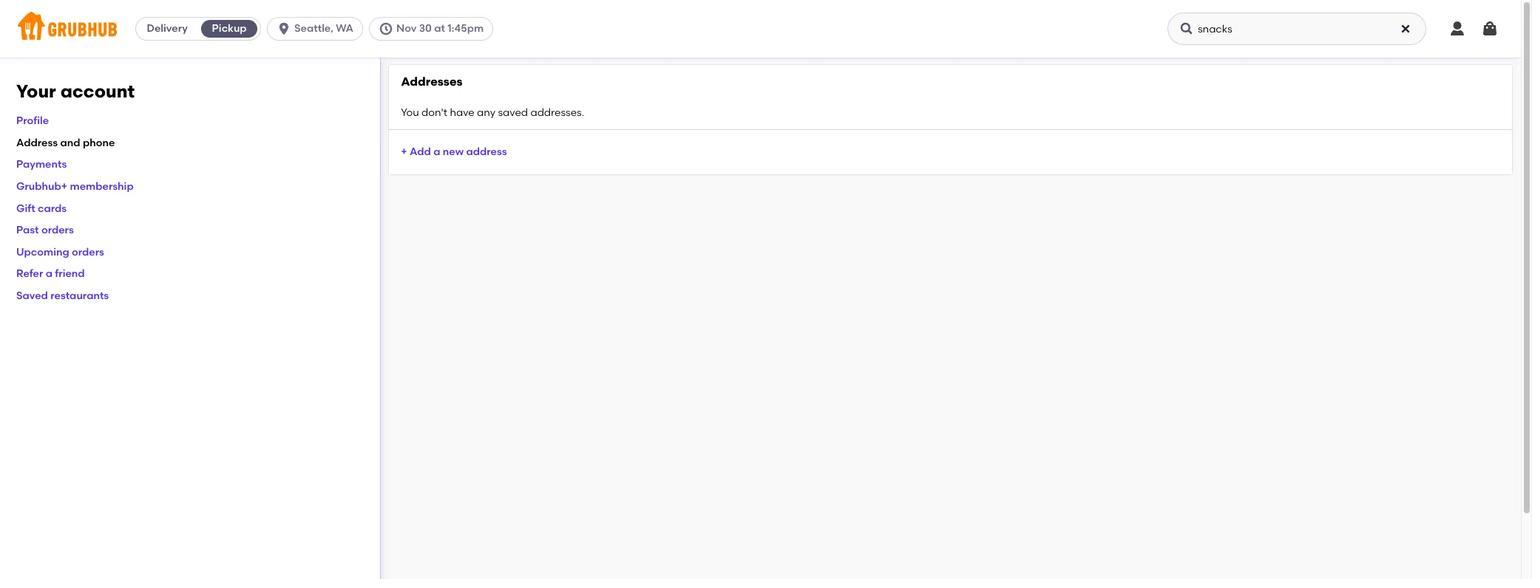 Task type: locate. For each thing, give the bounding box(es) containing it.
membership
[[70, 180, 134, 193]]

0 vertical spatial orders
[[41, 224, 74, 237]]

profile link
[[16, 115, 49, 127]]

cards
[[38, 202, 67, 215]]

pickup button
[[198, 17, 260, 41]]

orders up friend
[[72, 246, 104, 259]]

upcoming
[[16, 246, 69, 259]]

grubhub+ membership link
[[16, 180, 134, 193]]

gift
[[16, 202, 35, 215]]

address and phone link
[[16, 137, 115, 149]]

past orders link
[[16, 224, 74, 237]]

1 horizontal spatial a
[[434, 145, 440, 158]]

1 vertical spatial a
[[46, 268, 53, 281]]

you don't have any saved addresses.
[[401, 106, 584, 119]]

0 horizontal spatial a
[[46, 268, 53, 281]]

new
[[443, 145, 464, 158]]

orders for past orders
[[41, 224, 74, 237]]

a left new at the top left
[[434, 145, 440, 158]]

don't
[[422, 106, 448, 119]]

delivery
[[147, 22, 188, 35]]

+
[[401, 145, 407, 158]]

refer a friend link
[[16, 268, 85, 281]]

refer a friend
[[16, 268, 85, 281]]

orders up "upcoming orders" link on the top left of the page
[[41, 224, 74, 237]]

friend
[[55, 268, 85, 281]]

your account
[[16, 81, 135, 102]]

have
[[450, 106, 475, 119]]

gift cards link
[[16, 202, 67, 215]]

seattle,
[[294, 22, 333, 35]]

svg image inside "nov 30 at 1:45pm" button
[[379, 21, 393, 36]]

1 vertical spatial orders
[[72, 246, 104, 259]]

payments
[[16, 159, 67, 171]]

nov
[[396, 22, 417, 35]]

main navigation navigation
[[0, 0, 1521, 58]]

seattle, wa
[[294, 22, 354, 35]]

your
[[16, 81, 56, 102]]

svg image
[[1449, 20, 1467, 38], [277, 21, 292, 36], [379, 21, 393, 36], [1180, 21, 1195, 36], [1400, 23, 1412, 35]]

nov 30 at 1:45pm
[[396, 22, 484, 35]]

past
[[16, 224, 39, 237]]

a
[[434, 145, 440, 158], [46, 268, 53, 281]]

saved
[[16, 290, 48, 303]]

0 vertical spatial a
[[434, 145, 440, 158]]

any
[[477, 106, 496, 119]]

orders
[[41, 224, 74, 237], [72, 246, 104, 259]]

saved
[[498, 106, 528, 119]]

a right refer
[[46, 268, 53, 281]]

you
[[401, 106, 419, 119]]



Task type: vqa. For each thing, say whether or not it's contained in the screenshot.
the bottommost A
yes



Task type: describe. For each thing, give the bounding box(es) containing it.
and
[[60, 137, 80, 149]]

a inside button
[[434, 145, 440, 158]]

addresses.
[[531, 106, 584, 119]]

nov 30 at 1:45pm button
[[369, 17, 499, 41]]

payments link
[[16, 159, 67, 171]]

grubhub+
[[16, 180, 67, 193]]

1:45pm
[[448, 22, 484, 35]]

gift cards
[[16, 202, 67, 215]]

delivery button
[[136, 17, 198, 41]]

saved restaurants
[[16, 290, 109, 303]]

svg image inside seattle, wa button
[[277, 21, 292, 36]]

orders for upcoming orders
[[72, 246, 104, 259]]

pickup
[[212, 22, 247, 35]]

at
[[434, 22, 445, 35]]

30
[[419, 22, 432, 35]]

seattle, wa button
[[267, 17, 369, 41]]

account
[[60, 81, 135, 102]]

Search for food, convenience, alcohol... search field
[[1168, 13, 1427, 45]]

wa
[[336, 22, 354, 35]]

profile
[[16, 115, 49, 127]]

restaurants
[[50, 290, 109, 303]]

grubhub+ membership
[[16, 180, 134, 193]]

address
[[466, 145, 507, 158]]

past orders
[[16, 224, 74, 237]]

saved restaurants link
[[16, 290, 109, 303]]

+ add a new address
[[401, 145, 507, 158]]

refer
[[16, 268, 43, 281]]

phone
[[83, 137, 115, 149]]

svg image
[[1482, 20, 1499, 38]]

upcoming orders
[[16, 246, 104, 259]]

address and phone
[[16, 137, 115, 149]]

upcoming orders link
[[16, 246, 104, 259]]

add
[[410, 145, 431, 158]]

address
[[16, 137, 58, 149]]

+ add a new address button
[[401, 139, 507, 166]]

addresses
[[401, 75, 463, 89]]



